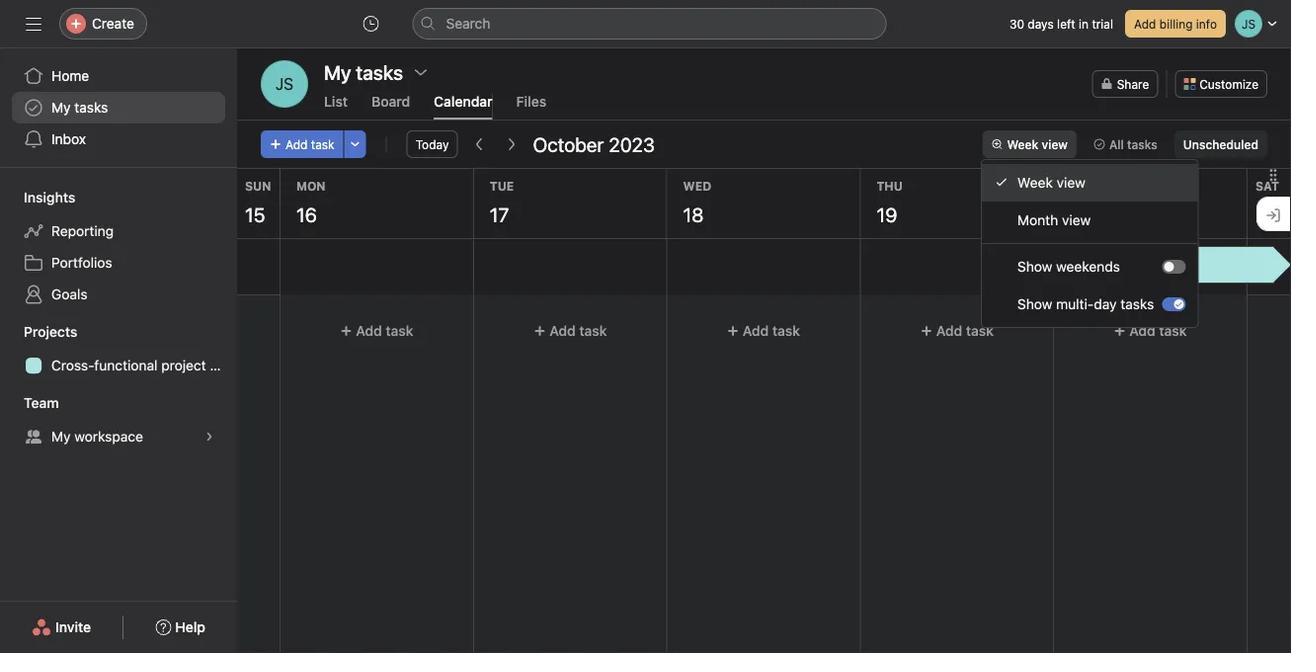 Task type: describe. For each thing, give the bounding box(es) containing it.
tasks for all tasks
[[1127, 137, 1158, 151]]

create
[[92, 15, 134, 32]]

18
[[683, 203, 704, 226]]

sun 15
[[245, 179, 271, 226]]

mon 16
[[296, 179, 326, 226]]

billing
[[1160, 17, 1193, 31]]

tue
[[490, 179, 514, 193]]

js button
[[261, 60, 308, 108]]

unscheduled
[[1183, 137, 1259, 151]]

portfolios link
[[12, 247, 225, 279]]

show options image
[[413, 64, 429, 80]]

my for my workspace
[[51, 428, 71, 445]]

brief
[[1145, 258, 1171, 272]]

19
[[877, 203, 897, 226]]

help
[[175, 619, 205, 635]]

my tasks
[[324, 60, 403, 83]]

2023
[[609, 132, 655, 156]]

today button
[[407, 130, 458, 158]]

week inside radio item
[[1018, 174, 1053, 191]]

project inside "link"
[[161, 357, 206, 373]]

insights button
[[0, 188, 75, 207]]

reporting
[[51, 223, 114, 239]]

17
[[490, 203, 509, 226]]

next week image
[[503, 136, 519, 152]]

view inside radio item
[[1057, 174, 1086, 191]]

cross-functional project plan link
[[12, 350, 237, 381]]

portfolios
[[51, 254, 112, 271]]

all tasks button
[[1085, 130, 1167, 158]]

month
[[1018, 212, 1058, 228]]

show for show weekends
[[1018, 258, 1053, 275]]

fri
[[1070, 179, 1089, 193]]

files
[[516, 93, 547, 110]]

files link
[[516, 93, 547, 120]]

sat 21
[[1256, 179, 1279, 226]]

team
[[24, 395, 59, 411]]

info
[[1196, 17, 1217, 31]]

cross-
[[51, 357, 94, 373]]

thu 19
[[877, 179, 903, 226]]

sat
[[1256, 179, 1279, 193]]

thu
[[877, 179, 903, 193]]

trial
[[1092, 17, 1113, 31]]

draft
[[1071, 258, 1099, 272]]

2 vertical spatial view
[[1062, 212, 1091, 228]]

multi-
[[1056, 296, 1094, 312]]

wed 18
[[683, 179, 712, 226]]

share button
[[1092, 70, 1158, 98]]

my tasks
[[51, 99, 108, 116]]

customize
[[1200, 77, 1259, 91]]

teams element
[[0, 385, 237, 456]]

inbox
[[51, 131, 86, 147]]

my workspace
[[51, 428, 143, 445]]

october
[[533, 132, 604, 156]]

left
[[1057, 17, 1076, 31]]

search list box
[[412, 8, 887, 40]]

add inside add billing info button
[[1134, 17, 1156, 31]]

unscheduled button
[[1175, 130, 1268, 158]]

board link
[[371, 93, 410, 120]]

today
[[416, 137, 449, 151]]

projects element
[[0, 314, 237, 385]]

workspace
[[74, 428, 143, 445]]

tue 17
[[490, 179, 514, 226]]

week view inside radio item
[[1018, 174, 1086, 191]]

see details, my workspace image
[[204, 431, 215, 443]]

home link
[[12, 60, 225, 92]]

fri 20
[[1070, 179, 1101, 226]]

insights element
[[0, 180, 237, 314]]

21
[[1256, 203, 1276, 226]]

week view button
[[982, 130, 1077, 158]]

goals
[[51, 286, 88, 302]]

15
[[245, 203, 265, 226]]

home
[[51, 68, 89, 84]]

mon
[[296, 179, 326, 193]]

show for show multi-day tasks
[[1018, 296, 1053, 312]]

add billing info button
[[1125, 10, 1226, 38]]

all
[[1109, 137, 1124, 151]]

weekends
[[1056, 258, 1120, 275]]



Task type: vqa. For each thing, say whether or not it's contained in the screenshot.
Set
no



Task type: locate. For each thing, give the bounding box(es) containing it.
1 vertical spatial show
[[1018, 296, 1053, 312]]

invite button
[[19, 610, 104, 645]]

1 vertical spatial my
[[51, 428, 71, 445]]

my down team
[[51, 428, 71, 445]]

week view up week view radio item
[[1007, 137, 1068, 151]]

list link
[[324, 93, 348, 120]]

functional
[[94, 357, 158, 373]]

show multi-day tasks
[[1018, 296, 1154, 312]]

0 vertical spatial tasks
[[74, 99, 108, 116]]

show
[[1018, 258, 1053, 275], [1018, 296, 1053, 312]]

add billing info
[[1134, 17, 1217, 31]]

0 vertical spatial project
[[1103, 258, 1142, 272]]

cross-functional project plan
[[51, 357, 237, 373]]

2 vertical spatial tasks
[[1121, 296, 1154, 312]]

2 my from the top
[[51, 428, 71, 445]]

invite
[[55, 619, 91, 635]]

30 days left in trial
[[1010, 17, 1113, 31]]

1 horizontal spatial project
[[1103, 258, 1142, 272]]

sun
[[245, 179, 271, 193]]

project left plan
[[161, 357, 206, 373]]

20
[[1078, 203, 1101, 226]]

my tasks link
[[12, 92, 225, 124]]

show weekends
[[1018, 258, 1120, 275]]

show left multi-
[[1018, 296, 1053, 312]]

show down the month
[[1018, 258, 1053, 275]]

days
[[1028, 17, 1054, 31]]

0 vertical spatial show
[[1018, 258, 1053, 275]]

my
[[51, 99, 71, 116], [51, 428, 71, 445]]

board
[[371, 93, 410, 110]]

30
[[1010, 17, 1025, 31]]

my workspace link
[[12, 421, 225, 453]]

previous week image
[[472, 136, 488, 152]]

more actions image
[[349, 138, 361, 150]]

view
[[1042, 137, 1068, 151], [1057, 174, 1086, 191], [1062, 212, 1091, 228]]

16
[[296, 203, 317, 226]]

customize button
[[1175, 70, 1268, 98]]

projects
[[24, 324, 77, 340]]

calendar
[[434, 93, 493, 110]]

add
[[1134, 17, 1156, 31], [286, 137, 308, 151], [356, 323, 382, 339], [549, 323, 576, 339], [743, 323, 769, 339], [936, 323, 962, 339], [1130, 323, 1156, 339]]

week up week view radio item
[[1007, 137, 1039, 151]]

week up the month
[[1018, 174, 1053, 191]]

share
[[1117, 77, 1149, 91]]

1 my from the top
[[51, 99, 71, 116]]

tasks
[[74, 99, 108, 116], [1127, 137, 1158, 151], [1121, 296, 1154, 312]]

inbox link
[[12, 124, 225, 155]]

week view inside dropdown button
[[1007, 137, 1068, 151]]

hide sidebar image
[[26, 16, 41, 32]]

view down fri
[[1062, 212, 1091, 228]]

create button
[[59, 8, 147, 40]]

reporting link
[[12, 215, 225, 247]]

1 vertical spatial project
[[161, 357, 206, 373]]

team button
[[0, 393, 59, 413]]

october 2023
[[533, 132, 655, 156]]

0 vertical spatial view
[[1042, 137, 1068, 151]]

tasks right all
[[1127, 137, 1158, 151]]

my inside teams element
[[51, 428, 71, 445]]

insights
[[24, 189, 75, 206]]

draft project brief
[[1071, 258, 1171, 272]]

history image
[[363, 16, 379, 32]]

in
[[1079, 17, 1089, 31]]

week view
[[1007, 137, 1068, 151], [1018, 174, 1086, 191]]

1 vertical spatial week
[[1018, 174, 1053, 191]]

1 vertical spatial tasks
[[1127, 137, 1158, 151]]

day
[[1094, 296, 1117, 312]]

my for my tasks
[[51, 99, 71, 116]]

all tasks
[[1109, 137, 1158, 151]]

add task button
[[261, 130, 343, 158], [288, 313, 465, 349], [482, 313, 659, 349], [675, 313, 852, 349], [869, 313, 1045, 349], [1062, 313, 1239, 349]]

0 horizontal spatial project
[[161, 357, 206, 373]]

js
[[276, 75, 294, 93]]

view up week view radio item
[[1042, 137, 1068, 151]]

my up inbox
[[51, 99, 71, 116]]

tasks for my tasks
[[74, 99, 108, 116]]

calendar link
[[434, 93, 493, 120]]

1 vertical spatial view
[[1057, 174, 1086, 191]]

0 vertical spatial week
[[1007, 137, 1039, 151]]

view up 20
[[1057, 174, 1086, 191]]

2 show from the top
[[1018, 296, 1053, 312]]

month view
[[1018, 212, 1091, 228]]

search
[[446, 15, 490, 32]]

week view up month view
[[1018, 174, 1086, 191]]

list
[[324, 93, 348, 110]]

tasks right the day
[[1121, 296, 1154, 312]]

1 show from the top
[[1018, 258, 1053, 275]]

project
[[1103, 258, 1142, 272], [161, 357, 206, 373]]

tasks inside dropdown button
[[1127, 137, 1158, 151]]

task
[[311, 137, 335, 151], [386, 323, 413, 339], [579, 323, 607, 339], [773, 323, 800, 339], [966, 323, 994, 339], [1160, 323, 1187, 339]]

project left brief
[[1103, 258, 1142, 272]]

tasks inside global element
[[74, 99, 108, 116]]

week view radio item
[[982, 164, 1198, 202]]

global element
[[0, 48, 237, 167]]

tasks down home
[[74, 99, 108, 116]]

help button
[[143, 610, 218, 645]]

view inside dropdown button
[[1042, 137, 1068, 151]]

0 vertical spatial week view
[[1007, 137, 1068, 151]]

search button
[[412, 8, 887, 40]]

week inside dropdown button
[[1007, 137, 1039, 151]]

my inside global element
[[51, 99, 71, 116]]

add task
[[286, 137, 335, 151], [356, 323, 413, 339], [549, 323, 607, 339], [743, 323, 800, 339], [936, 323, 994, 339], [1130, 323, 1187, 339]]

plan
[[210, 357, 237, 373]]

week
[[1007, 137, 1039, 151], [1018, 174, 1053, 191]]

1 vertical spatial week view
[[1018, 174, 1086, 191]]

0 vertical spatial my
[[51, 99, 71, 116]]

projects button
[[0, 322, 77, 342]]

goals link
[[12, 279, 225, 310]]

wed
[[683, 179, 712, 193]]



